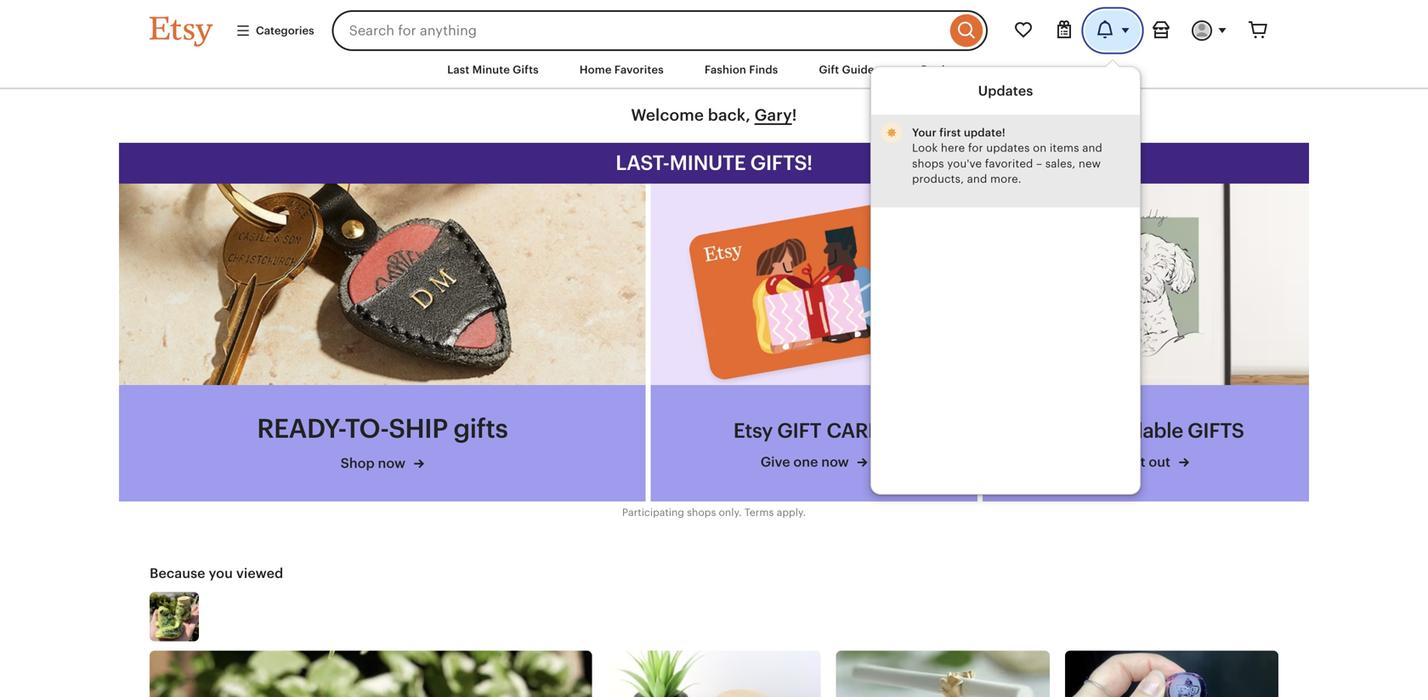Task type: vqa. For each thing, say whether or not it's contained in the screenshot.
the within In Demand. 140 People Bought This In The Last 24 Hours. $13.00+
no



Task type: describe. For each thing, give the bounding box(es) containing it.
on
[[1033, 142, 1047, 154]]

here
[[941, 142, 965, 154]]

–
[[1036, 157, 1042, 170]]

fashion
[[705, 63, 746, 76]]

gift
[[819, 63, 839, 76]]

more.
[[990, 173, 1021, 185]]

1 vertical spatial and
[[967, 173, 987, 185]]

an orange holiday etsy gift card featuring an illustration of one person exchanging a wrapped gift with another person. image
[[651, 183, 977, 385]]

last-minute gifts! link
[[119, 143, 1309, 183]]

finds
[[749, 63, 778, 76]]

shop
[[341, 456, 375, 471]]

print it out link
[[1043, 453, 1248, 472]]

your first update! look here for updates on items and shops you've favorited – sales, new products, and more.
[[912, 126, 1102, 185]]

categories
[[256, 24, 314, 37]]

welcome
[[631, 106, 704, 124]]

because you viewed
[[150, 566, 283, 581]]

minute
[[472, 63, 510, 76]]

last minute gifts link
[[434, 54, 551, 85]]

home favorites link
[[567, 54, 676, 85]]

back,
[[708, 106, 751, 124]]

sales,
[[1045, 157, 1076, 170]]

you
[[209, 566, 233, 581]]

look
[[912, 142, 938, 154]]

updates
[[978, 83, 1033, 99]]

0 vertical spatial and
[[1082, 142, 1102, 154]]

home
[[579, 63, 612, 76]]

give
[[761, 454, 790, 470]]

leaves - full set: 5 inch glass pipe, grinder and airtight glass jar.  glass pipe image
[[607, 651, 821, 697]]

fashion finds link
[[692, 54, 791, 85]]

menu bar containing last minute gifts
[[119, 51, 1309, 89]]

Search for anything text field
[[332, 10, 946, 51]]

a custom digital print of a white dog winking featuring the name "buddy" written in a cursive font on the top shown in a black frame. image
[[982, 183, 1309, 385]]

frog hand pipe with jar matching set, ceramic pipes set with box, hand pipe gifts for smoker, gift for her/him image
[[150, 651, 592, 697]]

none search field inside updates banner
[[332, 10, 988, 51]]

one
[[793, 454, 818, 470]]

updates
[[986, 142, 1030, 154]]

favorited
[[985, 157, 1033, 170]]

last-minute gifts!
[[616, 151, 813, 175]]

participating shops only. terms apply.
[[622, 507, 806, 518]]

0 horizontal spatial now
[[378, 456, 405, 471]]

shops inside your first update! look here for updates on items and shops you've favorited – sales, new products, and more.
[[912, 157, 944, 170]]

ready-
[[257, 413, 345, 444]]

etsy
[[733, 419, 773, 442]]

rose flower cigarette holder ring, ladies men's ring cigarette ring, perfect gift image
[[836, 651, 1050, 697]]

your
[[912, 126, 937, 139]]

update!
[[964, 126, 1005, 139]]

ship
[[389, 413, 448, 444]]

home favorites
[[579, 63, 664, 76]]



Task type: locate. For each thing, give the bounding box(es) containing it.
last minute gifts
[[447, 63, 539, 76]]

shops left only.
[[687, 507, 716, 518]]

because
[[150, 566, 205, 581]]

1 horizontal spatial and
[[1082, 142, 1102, 154]]

welcome back, gary !
[[631, 106, 797, 124]]

gift guides link
[[806, 54, 893, 85]]

last-
[[616, 151, 669, 175]]

gift guides
[[819, 63, 880, 76]]

updates banner
[[119, 0, 1309, 495]]

gifts
[[453, 413, 508, 444]]

gary link
[[755, 106, 792, 124]]

downloadable
[[1047, 419, 1183, 442]]

give one now link
[[729, 453, 899, 472]]

for
[[968, 142, 983, 154]]

shops down look
[[912, 157, 944, 170]]

print
[[1102, 454, 1133, 470]]

now
[[821, 454, 849, 470], [378, 456, 405, 471]]

menu bar
[[119, 51, 1309, 89]]

give one now
[[761, 454, 852, 470]]

3.5" glass chillum pipe, linda, just one more, made to order, 3.5" glass chillum pipe, burgers pipe, pop culture pipe, cartoon pipe, funny image
[[1065, 651, 1278, 697]]

and
[[1082, 142, 1102, 154], [967, 173, 987, 185]]

it
[[1137, 454, 1145, 470]]

products,
[[912, 173, 964, 185]]

you've
[[947, 157, 982, 170]]

out
[[1149, 454, 1170, 470]]

favorites
[[614, 63, 664, 76]]

shops
[[912, 157, 944, 170], [687, 507, 716, 518]]

last
[[447, 63, 470, 76]]

print it out
[[1102, 454, 1174, 470]]

gary
[[755, 106, 792, 124]]

0 vertical spatial shops
[[912, 157, 944, 170]]

1 horizontal spatial shops
[[912, 157, 944, 170]]

1 vertical spatial shops
[[687, 507, 716, 518]]

participating
[[622, 507, 684, 518]]

shop now link
[[257, 454, 508, 473]]

ready-to-ship gifts
[[257, 413, 508, 444]]

a black leather key chain guitar pick holder shown personalized with gold imprinted initials. image
[[119, 183, 646, 385]]

minute
[[669, 151, 746, 175]]

frog pipe & small jar matching set  - gift ideas for smoker - unique ceramic kit beautiful hand pipe gifts for her gifts for him friend image
[[150, 592, 199, 641]]

!
[[792, 106, 797, 124]]

now right the shop at the bottom
[[378, 456, 405, 471]]

to-
[[345, 413, 389, 444]]

1 horizontal spatial now
[[821, 454, 849, 470]]

None search field
[[332, 10, 988, 51]]

gifts
[[1188, 419, 1244, 442]]

terms apply.
[[744, 507, 806, 518]]

items
[[1050, 142, 1079, 154]]

gifts!
[[750, 151, 813, 175]]

now right one
[[821, 454, 849, 470]]

and down you've
[[967, 173, 987, 185]]

gift cards
[[777, 419, 895, 442]]

and up new
[[1082, 142, 1102, 154]]

only.
[[719, 507, 742, 518]]

gifts
[[513, 63, 539, 76]]

guides
[[842, 63, 880, 76]]

viewed
[[236, 566, 283, 581]]

shop now
[[341, 456, 409, 471]]

fashion finds
[[705, 63, 778, 76]]

0 horizontal spatial shops
[[687, 507, 716, 518]]

0 horizontal spatial and
[[967, 173, 987, 185]]

categories button
[[223, 15, 327, 46]]

etsy gift cards
[[733, 419, 895, 442]]

downloadable gifts
[[1047, 419, 1244, 442]]

first
[[939, 126, 961, 139]]

new
[[1079, 157, 1101, 170]]



